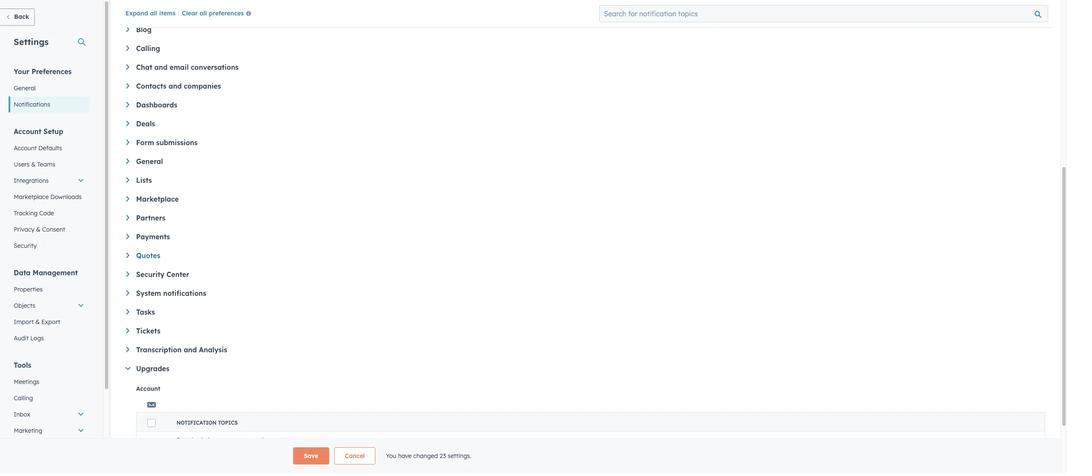 Task type: locate. For each thing, give the bounding box(es) containing it.
caret image inside transcription and analysis dropdown button
[[126, 347, 129, 352]]

1 horizontal spatial and
[[169, 82, 182, 90]]

caret image inside payments dropdown button
[[126, 234, 129, 239]]

1 vertical spatial security
[[136, 270, 165, 279]]

analysis
[[199, 346, 227, 354]]

management
[[33, 269, 78, 277]]

calling up chat
[[136, 44, 160, 53]]

& inside data management element
[[35, 318, 40, 326]]

and left the analysis
[[184, 346, 197, 354]]

caret image inside the blog dropdown button
[[126, 27, 129, 32]]

caret image inside marketplace dropdown button
[[126, 196, 129, 202]]

caret image left security center
[[126, 272, 129, 277]]

1 vertical spatial and
[[169, 82, 182, 90]]

portal left admin,
[[177, 436, 194, 444]]

items
[[159, 9, 176, 17]]

1 all from the left
[[150, 9, 157, 17]]

0 horizontal spatial general
[[14, 84, 36, 92]]

payments button
[[126, 233, 1046, 241]]

audit
[[14, 334, 29, 342]]

quotes button
[[126, 251, 1046, 260]]

2 all from the left
[[200, 9, 207, 17]]

blog
[[136, 25, 152, 34]]

portal
[[177, 436, 194, 444], [177, 444, 191, 451]]

objects button
[[9, 298, 90, 314]]

caret image left payments
[[126, 234, 129, 239]]

caret image for system notifications
[[126, 290, 129, 296]]

5 caret image from the top
[[126, 158, 129, 164]]

a
[[216, 436, 220, 444], [265, 436, 269, 444], [266, 444, 269, 451], [321, 444, 324, 451]]

clear
[[182, 9, 198, 17]]

general down form
[[136, 157, 163, 166]]

account up users
[[14, 144, 37, 152]]

caret image inside the contacts and companies dropdown button
[[126, 83, 129, 89]]

1 vertical spatial account
[[14, 144, 37, 152]]

your preferences element
[[9, 67, 90, 113]]

back link
[[0, 9, 35, 26]]

caret image
[[126, 27, 129, 32], [126, 64, 129, 70], [126, 102, 129, 107], [126, 121, 129, 126], [126, 158, 129, 164], [126, 196, 129, 202], [126, 215, 129, 220], [126, 253, 129, 258], [126, 290, 129, 296], [126, 347, 129, 352]]

upgrades button
[[125, 364, 1046, 373]]

caret image left tasks
[[126, 309, 129, 315]]

calling button
[[126, 44, 1046, 53]]

1 caret image from the top
[[126, 27, 129, 32]]

all for clear
[[200, 9, 207, 17]]

account setup element
[[9, 127, 90, 254]]

user right gets
[[222, 436, 234, 444]]

privacy & consent
[[14, 226, 65, 233]]

marketplace inside "link"
[[14, 193, 49, 201]]

calling
[[136, 44, 160, 53], [14, 394, 33, 402]]

changed
[[413, 452, 438, 460]]

23
[[440, 452, 446, 460]]

marketplace
[[14, 193, 49, 201], [136, 195, 179, 203]]

caret image for contacts and companies
[[126, 83, 129, 89]]

3 caret image from the top
[[126, 102, 129, 107]]

caret image inside partners dropdown button
[[126, 215, 129, 220]]

0 horizontal spatial calling
[[14, 394, 33, 402]]

security inside 'account setup' 'element'
[[14, 242, 37, 250]]

general button
[[126, 157, 1046, 166]]

0 horizontal spatial and
[[154, 63, 168, 72]]

caret image inside deals dropdown button
[[126, 121, 129, 126]]

notifications
[[163, 289, 206, 298]]

security link
[[9, 238, 90, 254]]

portal left admin
[[177, 444, 191, 451]]

setup
[[43, 127, 63, 136]]

0 horizontal spatial security
[[14, 242, 37, 250]]

6 caret image from the top
[[126, 196, 129, 202]]

0 vertical spatial &
[[31, 161, 36, 168]]

2 vertical spatial account
[[136, 385, 160, 393]]

1 vertical spatial calling
[[14, 394, 33, 402]]

partners
[[136, 214, 166, 222]]

security for security
[[14, 242, 37, 250]]

marketplace for marketplace downloads
[[14, 193, 49, 201]]

account
[[14, 127, 41, 136], [14, 144, 37, 152], [136, 385, 160, 393]]

0 vertical spatial calling
[[136, 44, 160, 53]]

caret image for marketplace
[[126, 196, 129, 202]]

caret image left tickets
[[126, 328, 129, 334]]

2 horizontal spatial and
[[184, 346, 197, 354]]

0 horizontal spatial user
[[222, 436, 234, 444]]

blog button
[[126, 25, 1046, 34]]

transcription and analysis button
[[126, 346, 1046, 354]]

all left the items
[[150, 9, 157, 17]]

marketplace up partners
[[136, 195, 179, 203]]

all right clear
[[200, 9, 207, 17]]

and right chat
[[154, 63, 168, 72]]

9 caret image from the top
[[126, 290, 129, 296]]

caret image inside tickets dropdown button
[[126, 328, 129, 334]]

2 vertical spatial &
[[35, 318, 40, 326]]

caret image inside lists dropdown button
[[126, 177, 129, 183]]

0 vertical spatial security
[[14, 242, 37, 250]]

marketplace for marketplace
[[136, 195, 179, 203]]

audit logs
[[14, 334, 44, 342]]

payments
[[136, 233, 170, 241]]

caret image for tasks
[[126, 309, 129, 315]]

caret image inside calling dropdown button
[[126, 45, 129, 51]]

account down upgrades
[[136, 385, 160, 393]]

tools element
[[9, 361, 90, 473]]

upgrades
[[136, 364, 169, 373]]

system notifications
[[136, 289, 206, 298]]

& right users
[[31, 161, 36, 168]]

caret image inside security center dropdown button
[[126, 272, 129, 277]]

clear all preferences
[[182, 9, 244, 17]]

caret image inside tasks dropdown button
[[126, 309, 129, 315]]

calling up the inbox
[[14, 394, 33, 402]]

you
[[386, 452, 397, 460]]

admin,
[[195, 436, 215, 444]]

1 horizontal spatial marketplace
[[136, 195, 179, 203]]

integrations button
[[9, 173, 90, 189]]

& right privacy
[[36, 226, 40, 233]]

transcription
[[136, 346, 182, 354]]

tracking code link
[[9, 205, 90, 221]]

caret image for payments
[[126, 234, 129, 239]]

caret image for upgrades
[[125, 367, 131, 370]]

calling inside "calling" link
[[14, 394, 33, 402]]

security up system
[[136, 270, 165, 279]]

account for account setup
[[14, 127, 41, 136]]

security down privacy
[[14, 242, 37, 250]]

calling link
[[9, 390, 90, 406]]

save
[[304, 452, 319, 460]]

10 caret image from the top
[[126, 347, 129, 352]]

caret image for chat and email conversations
[[126, 64, 129, 70]]

caret image inside general dropdown button
[[126, 158, 129, 164]]

tracking code
[[14, 209, 54, 217]]

caret image
[[126, 45, 129, 51], [126, 83, 129, 89], [126, 140, 129, 145], [126, 177, 129, 183], [126, 234, 129, 239], [126, 272, 129, 277], [126, 309, 129, 315], [126, 328, 129, 334], [125, 367, 131, 370]]

seat. right requests
[[325, 444, 337, 451]]

user right portal
[[287, 444, 297, 451]]

and for transcription
[[184, 346, 197, 354]]

have
[[398, 452, 412, 460]]

system
[[136, 289, 161, 298]]

data management
[[14, 269, 78, 277]]

settings.
[[448, 452, 472, 460]]

1 horizontal spatial user
[[287, 444, 297, 451]]

1 horizontal spatial general
[[136, 157, 163, 166]]

marketplace downloads
[[14, 193, 82, 201]]

4 caret image from the top
[[126, 121, 129, 126]]

cancel
[[345, 452, 365, 460]]

caret image left form
[[126, 140, 129, 145]]

2 vertical spatial and
[[184, 346, 197, 354]]

seat. right whenever
[[271, 436, 284, 444]]

caret image for tickets
[[126, 328, 129, 334]]

caret image for quotes
[[126, 253, 129, 258]]

caret image inside form submissions dropdown button
[[126, 140, 129, 145]]

transcription and analysis
[[136, 346, 227, 354]]

back
[[14, 13, 29, 21]]

2 caret image from the top
[[126, 64, 129, 70]]

1 horizontal spatial all
[[200, 9, 207, 17]]

lists
[[136, 176, 152, 185]]

marketing
[[14, 427, 42, 435]]

marketplace down integrations at the left top
[[14, 193, 49, 201]]

seat.
[[271, 436, 284, 444], [325, 444, 337, 451]]

7 caret image from the top
[[126, 215, 129, 220]]

general
[[14, 84, 36, 92], [136, 157, 163, 166]]

and down email
[[169, 82, 182, 90]]

0 vertical spatial account
[[14, 127, 41, 136]]

account up account defaults
[[14, 127, 41, 136]]

1 vertical spatial &
[[36, 226, 40, 233]]

caret image inside upgrades dropdown button
[[125, 367, 131, 370]]

caret image inside system notifications dropdown button
[[126, 290, 129, 296]]

inbox
[[14, 411, 30, 418]]

0 horizontal spatial marketplace
[[14, 193, 49, 201]]

portal
[[271, 444, 285, 451]]

caret image inside the chat and email conversations dropdown button
[[126, 64, 129, 70]]

all inside button
[[200, 9, 207, 17]]

dashboards
[[136, 101, 177, 109]]

caret image down expand
[[126, 45, 129, 51]]

caret image for partners
[[126, 215, 129, 220]]

privacy
[[14, 226, 34, 233]]

expand
[[125, 9, 148, 17]]

0 vertical spatial general
[[14, 84, 36, 92]]

caret image left upgrades
[[125, 367, 131, 370]]

properties
[[14, 286, 43, 293]]

1 horizontal spatial calling
[[136, 44, 160, 53]]

caret image inside dashboards dropdown button
[[126, 102, 129, 107]]

1 horizontal spatial security
[[136, 270, 165, 279]]

security for security center
[[136, 270, 165, 279]]

deals
[[136, 119, 155, 128]]

0 horizontal spatial all
[[150, 9, 157, 17]]

meetings link
[[9, 374, 90, 390]]

8 caret image from the top
[[126, 253, 129, 258]]

email
[[170, 63, 189, 72]]

notification topics
[[177, 420, 238, 426]]

conversations
[[191, 63, 239, 72]]

caret image left the lists
[[126, 177, 129, 183]]

meetings
[[14, 378, 39, 386]]

0 vertical spatial and
[[154, 63, 168, 72]]

& left export
[[35, 318, 40, 326]]

caret image inside quotes dropdown button
[[126, 253, 129, 258]]

general down your on the left top of the page
[[14, 84, 36, 92]]

&
[[31, 161, 36, 168], [36, 226, 40, 233], [35, 318, 40, 326]]

tickets button
[[126, 327, 1046, 335]]

caret image left contacts
[[126, 83, 129, 89]]



Task type: describe. For each thing, give the bounding box(es) containing it.
and for chat
[[154, 63, 168, 72]]

gets
[[209, 444, 220, 451]]

2 portal from the top
[[177, 444, 191, 451]]

tickets
[[136, 327, 161, 335]]

users & teams
[[14, 161, 55, 168]]

caret image for general
[[126, 158, 129, 164]]

data
[[14, 269, 31, 277]]

general inside your preferences element
[[14, 84, 36, 92]]

security center button
[[126, 270, 1046, 279]]

dashboards button
[[126, 101, 1046, 109]]

1 horizontal spatial seat.
[[325, 444, 337, 451]]

preferences
[[32, 67, 72, 76]]

tasks
[[136, 308, 155, 316]]

& for consent
[[36, 226, 40, 233]]

1 portal from the top
[[177, 436, 194, 444]]

data management element
[[9, 268, 90, 346]]

caret image for lists
[[126, 177, 129, 183]]

tools
[[14, 361, 31, 370]]

requested
[[235, 436, 264, 444]]

account for account defaults
[[14, 144, 37, 152]]

contacts and companies
[[136, 82, 221, 90]]

portal admin, a user requested a seat. portal admin gets notified whenever a portal user requests a seat.
[[177, 436, 337, 451]]

1 vertical spatial general
[[136, 157, 163, 166]]

account setup
[[14, 127, 63, 136]]

expand all items button
[[125, 9, 176, 17]]

notifications link
[[9, 96, 90, 113]]

caret image for dashboards
[[126, 102, 129, 107]]

admin
[[193, 444, 208, 451]]

caret image for form submissions
[[126, 140, 129, 145]]

all for expand
[[150, 9, 157, 17]]

contacts
[[136, 82, 167, 90]]

whenever
[[242, 444, 265, 451]]

system notifications button
[[126, 289, 1046, 298]]

settings
[[14, 36, 49, 47]]

your
[[14, 67, 29, 76]]

caret image for blog
[[126, 27, 129, 32]]

you have changed 23 settings.
[[386, 452, 472, 460]]

cancel button
[[334, 448, 376, 465]]

& for teams
[[31, 161, 36, 168]]

privacy & consent link
[[9, 221, 90, 238]]

0 horizontal spatial seat.
[[271, 436, 284, 444]]

save button
[[293, 448, 329, 465]]

code
[[39, 209, 54, 217]]

objects
[[14, 302, 35, 310]]

caret image for deals
[[126, 121, 129, 126]]

audit logs link
[[9, 330, 90, 346]]

marketplace downloads link
[[9, 189, 90, 205]]

teams
[[37, 161, 55, 168]]

import
[[14, 318, 34, 326]]

submissions
[[156, 138, 198, 147]]

marketplace button
[[126, 195, 1046, 203]]

logs
[[30, 334, 44, 342]]

quotes
[[136, 251, 160, 260]]

notifications
[[14, 101, 50, 108]]

general link
[[9, 80, 90, 96]]

security center
[[136, 270, 189, 279]]

caret image for security center
[[126, 272, 129, 277]]

consent
[[42, 226, 65, 233]]

notified
[[221, 444, 240, 451]]

Search for notification topics search field
[[600, 5, 1049, 22]]

downloads
[[50, 193, 82, 201]]

chat and email conversations
[[136, 63, 239, 72]]

users & teams link
[[9, 156, 90, 173]]

companies
[[184, 82, 221, 90]]

expand all items
[[125, 9, 176, 17]]

chat
[[136, 63, 152, 72]]

properties link
[[9, 281, 90, 298]]

caret image for calling
[[126, 45, 129, 51]]

partners button
[[126, 214, 1046, 222]]

form
[[136, 138, 154, 147]]

and for contacts
[[169, 82, 182, 90]]

your preferences
[[14, 67, 72, 76]]

requests
[[298, 444, 319, 451]]

& for export
[[35, 318, 40, 326]]

center
[[167, 270, 189, 279]]

integrations
[[14, 177, 49, 185]]

defaults
[[38, 144, 62, 152]]

export
[[41, 318, 60, 326]]

form submissions
[[136, 138, 198, 147]]

topics
[[218, 420, 238, 426]]

account defaults
[[14, 144, 62, 152]]

contacts and companies button
[[126, 82, 1046, 90]]

chat and email conversations button
[[126, 63, 1046, 72]]

caret image for transcription and analysis
[[126, 347, 129, 352]]

tracking
[[14, 209, 38, 217]]

account defaults link
[[9, 140, 90, 156]]

inbox button
[[9, 406, 90, 423]]

marketing button
[[9, 423, 90, 439]]

notification
[[177, 420, 217, 426]]



Task type: vqa. For each thing, say whether or not it's contained in the screenshot.
"Complete the steps below to get the most from the email tool."
no



